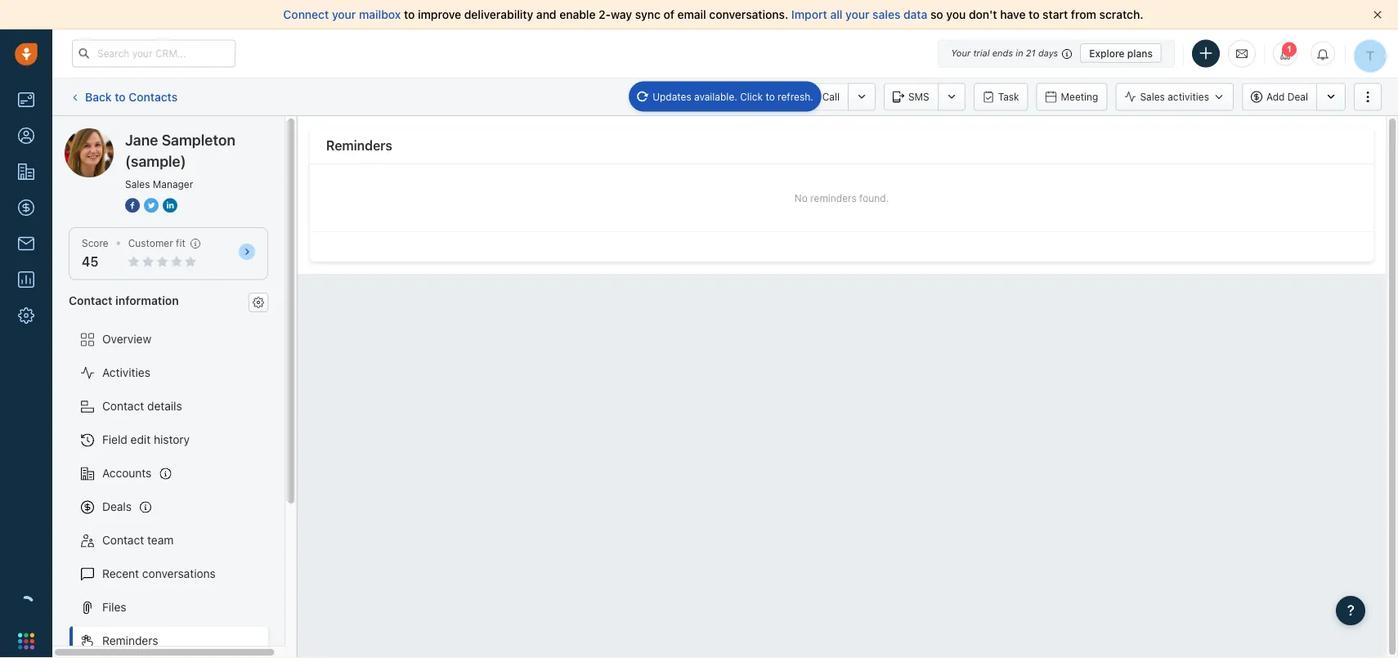 Task type: vqa. For each thing, say whether or not it's contained in the screenshot.
the 'linkedin circled' Image
yes



Task type: describe. For each thing, give the bounding box(es) containing it.
deal
[[1288, 91, 1309, 103]]

no
[[795, 192, 808, 204]]

conversations.
[[710, 8, 789, 21]]

linkedin circled image
[[163, 196, 178, 214]]

have
[[1001, 8, 1026, 21]]

add deal
[[1267, 91, 1309, 103]]

sales
[[873, 8, 901, 21]]

accounts
[[102, 467, 152, 480]]

explore plans
[[1090, 47, 1153, 59]]

overview
[[102, 333, 151, 346]]

0 horizontal spatial reminders
[[102, 634, 158, 648]]

jane sampleton (sample) down contacts
[[97, 128, 232, 142]]

score
[[82, 238, 109, 249]]

add
[[1267, 91, 1285, 103]]

send email image
[[1237, 47, 1248, 60]]

back to contacts link
[[69, 84, 178, 110]]

email button
[[732, 83, 790, 111]]

in
[[1016, 48, 1024, 58]]

connect your mailbox link
[[283, 8, 404, 21]]

Search your CRM... text field
[[72, 40, 236, 67]]

45
[[82, 254, 99, 270]]

recent conversations
[[102, 567, 216, 581]]

contacts
[[129, 90, 178, 103]]

45 button
[[82, 254, 99, 270]]

updates
[[653, 91, 692, 102]]

enable
[[560, 8, 596, 21]]

import
[[792, 8, 828, 21]]

don't
[[969, 8, 998, 21]]

your trial ends in 21 days
[[951, 48, 1059, 58]]

days
[[1039, 48, 1059, 58]]

21
[[1026, 48, 1036, 58]]

back
[[85, 90, 112, 103]]

refresh.
[[778, 91, 814, 102]]

sales activities
[[1141, 91, 1210, 103]]

sales manager
[[125, 178, 193, 190]]

0 vertical spatial reminders
[[326, 138, 393, 153]]

jane inside the jane sampleton (sample)
[[125, 131, 158, 148]]

team
[[147, 534, 174, 547]]

data
[[904, 8, 928, 21]]

sampleton down contacts
[[126, 128, 182, 142]]

field edit history
[[102, 433, 190, 447]]

connect your mailbox to improve deliverability and enable 2-way sync of email conversations. import all your sales data so you don't have to start from scratch.
[[283, 8, 1144, 21]]

call button
[[798, 83, 848, 111]]

twitter circled image
[[144, 196, 159, 214]]

way
[[611, 8, 632, 21]]

to inside the back to contacts link
[[115, 90, 126, 103]]

sync
[[635, 8, 661, 21]]

meeting button
[[1037, 83, 1108, 111]]

2-
[[599, 8, 611, 21]]

score 45
[[82, 238, 109, 270]]

of
[[664, 8, 675, 21]]

deals
[[102, 500, 132, 514]]

close image
[[1374, 11, 1382, 19]]

activities
[[1168, 91, 1210, 103]]

so
[[931, 8, 944, 21]]

found.
[[860, 192, 889, 204]]

email
[[678, 8, 707, 21]]

history
[[154, 433, 190, 447]]

available.
[[695, 91, 738, 102]]

call link
[[798, 83, 848, 111]]

1 your from the left
[[332, 8, 356, 21]]

customer fit
[[128, 238, 186, 249]]

meeting
[[1061, 91, 1099, 103]]

trial
[[974, 48, 990, 58]]

contact for contact details
[[102, 400, 144, 413]]

mailbox
[[359, 8, 401, 21]]

task button
[[974, 83, 1029, 111]]

2 your from the left
[[846, 8, 870, 21]]

information
[[115, 293, 179, 307]]

start
[[1043, 8, 1069, 21]]



Task type: locate. For each thing, give the bounding box(es) containing it.
explore
[[1090, 47, 1125, 59]]

activities
[[102, 366, 150, 380]]

1 horizontal spatial your
[[846, 8, 870, 21]]

you
[[947, 8, 966, 21]]

contact for contact information
[[69, 293, 113, 307]]

reminders
[[811, 192, 857, 204]]

explore plans link
[[1081, 43, 1162, 63]]

fit
[[176, 238, 186, 249]]

recent
[[102, 567, 139, 581]]

edit
[[131, 433, 151, 447]]

improve
[[418, 8, 461, 21]]

jane sampleton (sample)
[[97, 128, 232, 142], [125, 131, 236, 170]]

and
[[537, 8, 557, 21]]

jane down back
[[97, 128, 123, 142]]

field
[[102, 433, 127, 447]]

contact
[[69, 293, 113, 307], [102, 400, 144, 413], [102, 534, 144, 547]]

customer
[[128, 238, 173, 249]]

jane
[[97, 128, 123, 142], [125, 131, 158, 148]]

files
[[102, 601, 126, 614]]

sampleton
[[126, 128, 182, 142], [162, 131, 236, 148]]

1 link
[[1274, 41, 1298, 66]]

1 vertical spatial contact
[[102, 400, 144, 413]]

back to contacts
[[85, 90, 178, 103]]

import all your sales data link
[[792, 8, 931, 21]]

contact information
[[69, 293, 179, 307]]

ends
[[993, 48, 1014, 58]]

mng settings image
[[253, 297, 264, 308]]

sales activities button
[[1116, 83, 1242, 111], [1116, 83, 1234, 111]]

to
[[404, 8, 415, 21], [1029, 8, 1040, 21], [115, 90, 126, 103], [766, 91, 775, 102]]

your right all
[[846, 8, 870, 21]]

your
[[951, 48, 971, 58]]

jane sampleton (sample) up manager
[[125, 131, 236, 170]]

sampleton up manager
[[162, 131, 236, 148]]

sales for sales manager
[[125, 178, 150, 190]]

plans
[[1128, 47, 1153, 59]]

to right back
[[115, 90, 126, 103]]

sms
[[909, 91, 930, 103]]

1 vertical spatial (sample)
[[125, 152, 186, 170]]

to right mailbox
[[404, 8, 415, 21]]

updates available. click to refresh.
[[653, 91, 814, 102]]

contact down 45
[[69, 293, 113, 307]]

your left mailbox
[[332, 8, 356, 21]]

(sample)
[[185, 128, 232, 142], [125, 152, 186, 170]]

scratch.
[[1100, 8, 1144, 21]]

1 horizontal spatial sales
[[1141, 91, 1166, 103]]

no reminders found.
[[795, 192, 889, 204]]

to inside updates available. click to refresh. link
[[766, 91, 775, 102]]

contact team
[[102, 534, 174, 547]]

(sample) up sales manager
[[125, 152, 186, 170]]

(sample) up manager
[[185, 128, 232, 142]]

1 vertical spatial reminders
[[102, 634, 158, 648]]

to right click
[[766, 91, 775, 102]]

to left start
[[1029, 8, 1040, 21]]

0 horizontal spatial jane
[[97, 128, 123, 142]]

jane down 'back to contacts' in the left top of the page
[[125, 131, 158, 148]]

connect
[[283, 8, 329, 21]]

your
[[332, 8, 356, 21], [846, 8, 870, 21]]

sales left activities
[[1141, 91, 1166, 103]]

call
[[823, 91, 840, 103]]

freshworks switcher image
[[18, 633, 34, 650]]

1 vertical spatial sales
[[125, 178, 150, 190]]

1
[[1287, 44, 1292, 54]]

email
[[756, 91, 781, 103]]

1 horizontal spatial jane
[[125, 131, 158, 148]]

sales
[[1141, 91, 1166, 103], [125, 178, 150, 190]]

all
[[831, 8, 843, 21]]

add deal button
[[1242, 83, 1317, 111]]

task
[[999, 91, 1020, 103]]

click
[[740, 91, 763, 102]]

reminders
[[326, 138, 393, 153], [102, 634, 158, 648]]

details
[[147, 400, 182, 413]]

contact up recent
[[102, 534, 144, 547]]

0 vertical spatial (sample)
[[185, 128, 232, 142]]

0 vertical spatial contact
[[69, 293, 113, 307]]

facebook circled image
[[125, 196, 140, 214]]

from
[[1072, 8, 1097, 21]]

0 horizontal spatial your
[[332, 8, 356, 21]]

updates available. click to refresh. link
[[629, 81, 822, 112]]

deliverability
[[464, 8, 534, 21]]

0 vertical spatial sales
[[1141, 91, 1166, 103]]

sales for sales activities
[[1141, 91, 1166, 103]]

sales up facebook circled icon
[[125, 178, 150, 190]]

0 horizontal spatial sales
[[125, 178, 150, 190]]

contact for contact team
[[102, 534, 144, 547]]

conversations
[[142, 567, 216, 581]]

contact down activities
[[102, 400, 144, 413]]

2 vertical spatial contact
[[102, 534, 144, 547]]

manager
[[153, 178, 193, 190]]

1 horizontal spatial reminders
[[326, 138, 393, 153]]

sms button
[[884, 83, 938, 111]]

contact details
[[102, 400, 182, 413]]



